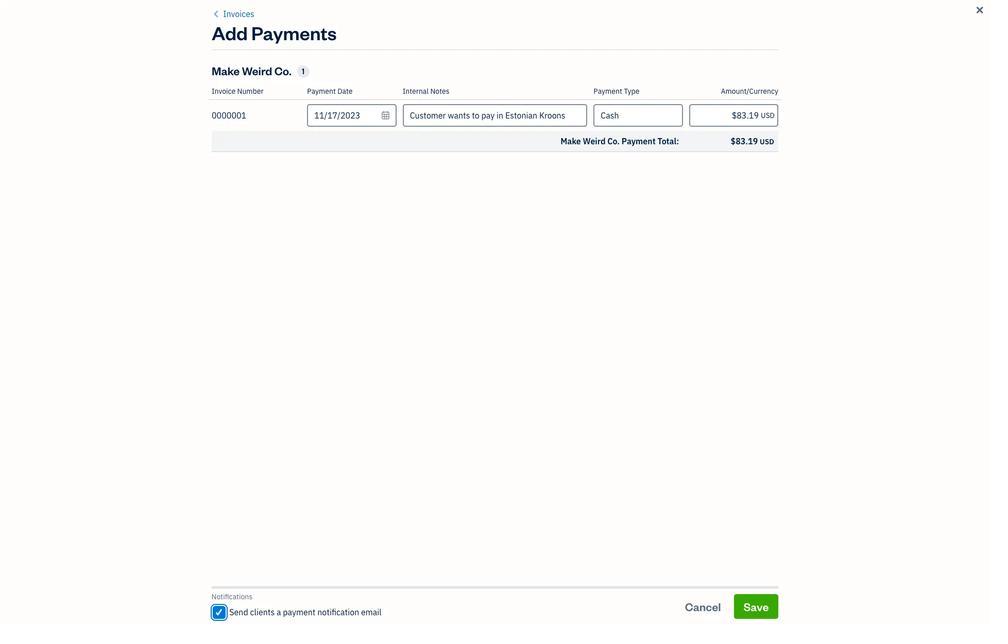 Task type: locate. For each thing, give the bounding box(es) containing it.
1 vertical spatial usd
[[760, 137, 774, 146]]

payment left date
[[307, 87, 336, 96]]

2 horizontal spatial invoices
[[563, 582, 591, 592]]

0 horizontal spatial 1
[[302, 66, 305, 76]]

0000001
[[212, 110, 246, 121]]

payable
[[533, 106, 587, 126]]

invoices up payment date
[[277, 39, 347, 63]]

invoice number
[[212, 87, 264, 96]]

make
[[212, 63, 240, 78], [431, 106, 468, 126], [561, 136, 581, 146]]

weird
[[242, 63, 272, 78], [583, 136, 606, 146]]

2 vertical spatial invoice
[[590, 106, 639, 126]]

1
[[302, 66, 305, 76], [307, 581, 312, 592]]

usd
[[761, 111, 775, 120], [760, 137, 774, 146]]

view archived invoices link
[[503, 579, 601, 595]]

internal
[[403, 87, 429, 96]]

0 horizontal spatial weird
[[242, 63, 272, 78]]

1 vertical spatial invoice
[[212, 87, 236, 96]]

save
[[744, 599, 769, 613]]

page:
[[763, 581, 784, 592]]

co.
[[275, 63, 292, 78], [608, 136, 620, 146]]

1 vertical spatial make
[[431, 106, 468, 126]]

payment
[[307, 87, 336, 96], [594, 87, 622, 96], [622, 136, 656, 146]]

invoice like a pro image
[[356, 134, 392, 171]]

2 horizontal spatial invoice
[[781, 44, 818, 58]]

close image
[[975, 4, 985, 16]]

invoices inside view archived invoices link
[[563, 582, 591, 592]]

payment for payment date
[[307, 87, 336, 96]]

items
[[725, 581, 747, 592]]

1–1 of 1
[[277, 581, 312, 592]]

2 horizontal spatial make
[[561, 136, 581, 146]]

0 vertical spatial invoice
[[781, 44, 818, 58]]

1 horizontal spatial co.
[[608, 136, 620, 146]]

0 vertical spatial co.
[[275, 63, 292, 78]]

make down notes
[[431, 106, 468, 126]]

invoices inside invoices button
[[223, 9, 254, 19]]

send payment reminders image
[[711, 134, 748, 171]]

1 horizontal spatial make
[[431, 106, 468, 126]]

new invoice
[[756, 44, 818, 58]]

invoice right new
[[781, 44, 818, 58]]

0 vertical spatial invoices
[[223, 9, 254, 19]]

1 horizontal spatial invoices
[[277, 39, 347, 63]]

co. down payment type text field
[[608, 136, 620, 146]]

0 vertical spatial weird
[[242, 63, 272, 78]]

$83.19
[[731, 136, 758, 146]]

make down payable
[[561, 136, 581, 146]]

0 horizontal spatial make
[[212, 63, 240, 78]]

1 right of
[[307, 581, 312, 592]]

usd up '$83.19 usd'
[[761, 111, 775, 120]]

Payment Type text field
[[595, 105, 682, 126]]

items per page:
[[725, 581, 784, 592]]

0 vertical spatial 1
[[302, 66, 305, 76]]

payment type
[[594, 87, 640, 96]]

payment left type
[[594, 87, 622, 96]]

0 vertical spatial usd
[[761, 111, 775, 120]]

make for make the most payable invoice ever
[[431, 106, 468, 126]]

1 horizontal spatial weird
[[583, 136, 606, 146]]

internal notes
[[403, 87, 450, 96]]

save button
[[735, 594, 779, 619]]

a
[[277, 607, 281, 617]]

1 vertical spatial co.
[[608, 136, 620, 146]]

invoices
[[223, 9, 254, 19], [277, 39, 347, 63], [563, 582, 591, 592]]

0 vertical spatial make
[[212, 63, 240, 78]]

new invoice link
[[747, 39, 827, 63]]

co. down add payments
[[275, 63, 292, 78]]

0 horizontal spatial co.
[[275, 63, 292, 78]]

invoice
[[781, 44, 818, 58], [212, 87, 236, 96], [590, 106, 639, 126]]

1 vertical spatial weird
[[583, 136, 606, 146]]

invoices up add
[[223, 9, 254, 19]]

payments
[[252, 21, 337, 45]]

weird down payable
[[583, 136, 606, 146]]

invoice up 0000001
[[212, 87, 236, 96]]

total:
[[658, 136, 679, 146]]

check image
[[215, 607, 224, 617]]

0 horizontal spatial invoice
[[212, 87, 236, 96]]

usd right $83.19
[[760, 137, 774, 146]]

1 horizontal spatial 1
[[307, 581, 312, 592]]

2 vertical spatial invoices
[[563, 582, 591, 592]]

1 horizontal spatial invoice
[[590, 106, 639, 126]]

2 vertical spatial make
[[561, 136, 581, 146]]

weird up number
[[242, 63, 272, 78]]

the
[[471, 106, 493, 126]]

Type your notes here text field
[[403, 104, 588, 127]]

make up invoice number
[[212, 63, 240, 78]]

invoices button
[[212, 8, 254, 20]]

send
[[230, 607, 248, 617]]

Amount (USD) text field
[[689, 104, 779, 127]]

notifications
[[212, 592, 253, 601]]

archived
[[531, 582, 562, 592]]

invoice down payment type
[[590, 106, 639, 126]]

notification
[[318, 607, 360, 617]]

invoices right archived
[[563, 582, 591, 592]]

email
[[361, 607, 382, 617]]

amount/currency
[[721, 87, 779, 96]]

1 down the payments
[[302, 66, 305, 76]]

payment date
[[307, 87, 353, 96]]

ever
[[642, 106, 673, 126]]

0 horizontal spatial invoices
[[223, 9, 254, 19]]

add payments
[[212, 21, 337, 45]]



Task type: describe. For each thing, give the bounding box(es) containing it.
type
[[624, 87, 640, 96]]

make for make weird co. payment total:
[[561, 136, 581, 146]]

new
[[756, 44, 779, 58]]

cancel
[[685, 599, 721, 613]]

1 vertical spatial invoices
[[277, 39, 347, 63]]

accept credit cards image
[[534, 134, 570, 171]]

payment for payment type
[[594, 87, 622, 96]]

co. for make weird co. payment total:
[[608, 136, 620, 146]]

1–1
[[277, 581, 291, 592]]

add
[[212, 21, 248, 45]]

number
[[237, 87, 264, 96]]

main element
[[0, 0, 113, 624]]

clients
[[250, 607, 275, 617]]

$83.19 usd
[[731, 136, 774, 146]]

weird for make weird co. payment total:
[[583, 136, 606, 146]]

payment down payment type text field
[[622, 136, 656, 146]]

make weird co.
[[212, 63, 292, 78]]

send clients a payment notification email
[[230, 607, 382, 617]]

most
[[496, 106, 530, 126]]

payment
[[283, 607, 316, 617]]

view archived invoices
[[512, 582, 591, 592]]

notes
[[430, 87, 450, 96]]

make weird co. payment total:
[[561, 136, 679, 146]]

cancel button
[[676, 594, 731, 619]]

weird for make weird co.
[[242, 63, 272, 78]]

co. for make weird co.
[[275, 63, 292, 78]]

per
[[749, 581, 762, 592]]

of
[[295, 581, 303, 592]]

make for make weird co.
[[212, 63, 240, 78]]

view
[[512, 582, 529, 592]]

Date in MM/DD/YYYY format text field
[[307, 104, 397, 127]]

date
[[338, 87, 353, 96]]

1 vertical spatial 1
[[307, 581, 312, 592]]

chevronleft image
[[212, 8, 221, 20]]

make the most payable invoice ever
[[431, 106, 673, 126]]

usd inside '$83.19 usd'
[[760, 137, 774, 146]]



Task type: vqa. For each thing, say whether or not it's contained in the screenshot.
Items
yes



